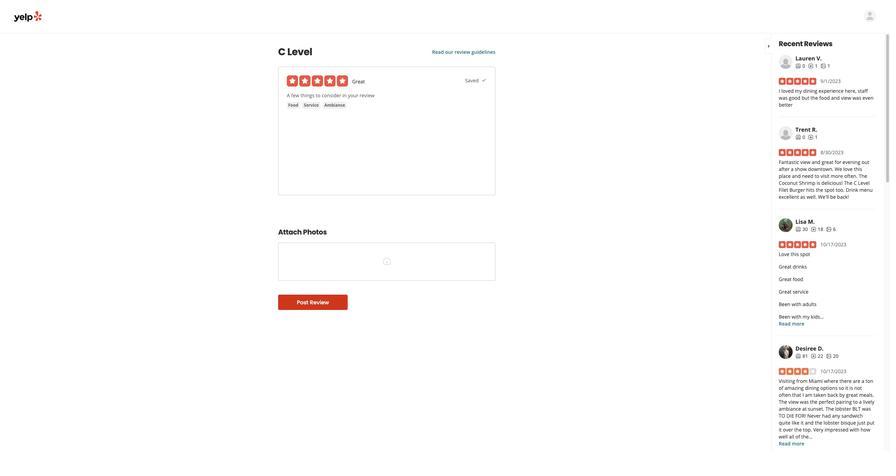 Task type: describe. For each thing, give the bounding box(es) containing it.
friends element for lisa
[[796, 226, 809, 233]]

trent
[[796, 126, 811, 134]]

was down the lively
[[863, 406, 872, 413]]

service
[[793, 289, 809, 295]]

visit
[[821, 173, 830, 180]]

with for my
[[792, 314, 802, 320]]

here,
[[845, 88, 857, 94]]

pairing
[[837, 399, 853, 406]]

rating element
[[287, 76, 348, 87]]

16 friends v2 image for lauren v.
[[796, 63, 802, 69]]

how
[[861, 427, 871, 434]]

16 photos v2 image for d.
[[827, 354, 832, 359]]

reviews element for d.
[[811, 353, 824, 360]]

the right often.
[[859, 173, 868, 180]]

friends element for trent
[[796, 134, 806, 141]]

review
[[310, 299, 329, 307]]

better
[[779, 102, 793, 108]]

81
[[803, 353, 809, 360]]

filet
[[779, 187, 789, 193]]

1 vertical spatial more
[[792, 321, 805, 327]]

photo of desiree d. image
[[779, 346, 793, 359]]

0 for trent
[[803, 134, 806, 141]]

read more button for lisa m.
[[779, 321, 805, 328]]

reviews element for m.
[[811, 226, 824, 233]]

service
[[304, 102, 319, 108]]

to
[[779, 413, 786, 420]]

great for great drinks
[[779, 264, 792, 270]]

saved
[[465, 77, 482, 84]]

guidelines
[[472, 49, 496, 55]]

need
[[803, 173, 814, 180]]

often
[[779, 392, 791, 399]]

that
[[793, 392, 802, 399]]

a inside fantastic view and great for evening out after a show downtown.  we love this place and need to visit more often.  the coconut shrimp is delicious!  the c level filet burger hits the spot too.  drink menu excellent as well.  we'll be back!
[[791, 166, 794, 173]]

0 for lauren
[[803, 63, 806, 69]]

excellent
[[779, 194, 800, 200]]

1 vertical spatial lobster
[[824, 420, 840, 427]]

view inside fantastic view and great for evening out after a show downtown.  we love this place and need to visit more often.  the coconut shrimp is delicious!  the c level filet burger hits the spot too.  drink menu excellent as well.  we'll be back!
[[801, 159, 811, 166]]

the inside fantastic view and great for evening out after a show downtown.  we love this place and need to visit more often.  the coconut shrimp is delicious!  the c level filet burger hits the spot too.  drink menu excellent as well.  we'll be back!
[[816, 187, 824, 193]]

i inside visiting from miami where there are a ton of amazing dining options so it is not often that i am taken back by great meals. the view was the perfect pairing to a lively ambiance at sunset. the lobster blt was to die for! never had any sandwich quite like it and the lobster bisque just put it over the top. very impressed with how well all of the… read more
[[803, 392, 804, 399]]

by
[[840, 392, 845, 399]]

so
[[839, 385, 845, 392]]

desiree
[[796, 345, 817, 353]]

1 vertical spatial food
[[793, 276, 804, 283]]

spot inside fantastic view and great for evening out after a show downtown.  we love this place and need to visit more often.  the coconut shrimp is delicious!  the c level filet burger hits the spot too.  drink menu excellent as well.  we'll be back!
[[825, 187, 835, 193]]

never
[[808, 413, 821, 420]]

photo of trent r. image
[[779, 126, 793, 140]]

over
[[784, 427, 794, 434]]

ambiance
[[325, 102, 345, 108]]

taken
[[814, 392, 827, 399]]

the inside i loved my dining experience here, staff was good but the food and view was even better
[[811, 95, 819, 101]]

the down often.
[[845, 180, 853, 186]]

4 star rating image
[[779, 368, 817, 375]]

16 friends v2 image for desiree d.
[[796, 354, 802, 359]]

bisque
[[841, 420, 857, 427]]

0 vertical spatial of
[[779, 385, 784, 392]]

lisa
[[796, 218, 807, 226]]

lively
[[864, 399, 875, 406]]

from
[[797, 378, 808, 385]]

is inside fantastic view and great for evening out after a show downtown.  we love this place and need to visit more often.  the coconut shrimp is delicious!  the c level filet burger hits the spot too.  drink menu excellent as well.  we'll be back!
[[817, 180, 821, 186]]

back
[[828, 392, 839, 399]]

0 vertical spatial lobster
[[836, 406, 852, 413]]

downtown.
[[809, 166, 834, 173]]

but
[[802, 95, 810, 101]]

had
[[823, 413, 831, 420]]

we'll
[[819, 194, 830, 200]]

0 vertical spatial to
[[316, 92, 321, 99]]

16 friends v2 image for lisa m.
[[796, 227, 802, 232]]

post review button
[[278, 295, 348, 310]]

ton
[[866, 378, 874, 385]]

options
[[821, 385, 838, 392]]

shrimp
[[800, 180, 816, 186]]

a
[[287, 92, 290, 99]]

die
[[787, 413, 795, 420]]

photo of lauren v. image
[[779, 55, 793, 69]]

c level link
[[278, 45, 416, 59]]

8/30/2023
[[821, 149, 844, 156]]

lisa m.
[[796, 218, 815, 226]]

reviews element for v.
[[809, 63, 818, 70]]

menu
[[860, 187, 873, 193]]

and inside i loved my dining experience here, staff was good but the food and view was even better
[[832, 95, 840, 101]]

this inside fantastic view and great for evening out after a show downtown.  we love this place and need to visit more often.  the coconut shrimp is delicious!  the c level filet burger hits the spot too.  drink menu excellent as well.  we'll be back!
[[855, 166, 863, 173]]

1 vertical spatial a
[[862, 378, 865, 385]]

0 horizontal spatial level
[[288, 45, 312, 59]]

drinks
[[793, 264, 807, 270]]

1 vertical spatial spot
[[801, 251, 811, 258]]

10/17/2023 for lisa m.
[[821, 241, 847, 248]]

perfect
[[819, 399, 835, 406]]

post
[[297, 299, 309, 307]]

5 star rating image for lauren v.
[[779, 78, 817, 85]]

put
[[867, 420, 875, 427]]

c inside fantastic view and great for evening out after a show downtown.  we love this place and need to visit more often.  the coconut shrimp is delicious!  the c level filet burger hits the spot too.  drink menu excellent as well.  we'll be back!
[[854, 180, 857, 186]]

top.
[[804, 427, 813, 434]]

as
[[801, 194, 806, 200]]

20
[[834, 353, 839, 360]]

our
[[445, 49, 454, 55]]

more inside visiting from miami where there are a ton of amazing dining options so it is not often that i am taken back by great meals. the view was the perfect pairing to a lively ambiance at sunset. the lobster blt was to die for! never had any sandwich quite like it and the lobster bisque just put it over the top. very impressed with how well all of the… read more
[[792, 441, 805, 447]]

just
[[858, 420, 866, 427]]

coconut
[[779, 180, 798, 186]]

burger
[[790, 187, 806, 193]]

view inside i loved my dining experience here, staff was good but the food and view was even better
[[842, 95, 852, 101]]

post review
[[297, 299, 329, 307]]

c level
[[278, 45, 312, 59]]

v.
[[817, 55, 822, 62]]

2 vertical spatial a
[[860, 399, 862, 406]]

d.
[[819, 345, 824, 353]]

6
[[834, 226, 836, 233]]

visiting from miami where there are a ton of amazing dining options so it is not often that i am taken back by great meals. the view was the perfect pairing to a lively ambiance at sunset. the lobster blt was to die for! never had any sandwich quite like it and the lobster bisque just put it over the top. very impressed with how well all of the… read more
[[779, 378, 875, 447]]

attach photos image
[[383, 257, 391, 266]]

10/17/2023 for desiree d.
[[821, 368, 847, 375]]

impressed
[[825, 427, 849, 434]]

are
[[854, 378, 861, 385]]

great service
[[779, 289, 809, 295]]

view inside visiting from miami where there are a ton of amazing dining options so it is not often that i am taken back by great meals. the view was the perfect pairing to a lively ambiance at sunset. the lobster blt was to die for! never had any sandwich quite like it and the lobster bisque just put it over the top. very impressed with how well all of the… read more
[[789, 399, 799, 406]]

been with my kids…
[[779, 314, 824, 320]]

like
[[792, 420, 800, 427]]

1 vertical spatial review
[[360, 92, 375, 99]]

all
[[790, 434, 795, 440]]

in
[[343, 92, 347, 99]]

photos element for lisa m.
[[827, 226, 836, 233]]

r.
[[813, 126, 818, 134]]

16 friends v2 image for trent r.
[[796, 135, 802, 140]]

was up at
[[801, 399, 809, 406]]

my for kids…
[[803, 314, 810, 320]]

16 review v2 image for lauren
[[809, 63, 814, 69]]

hits
[[807, 187, 815, 193]]

been with adults
[[779, 301, 817, 308]]

quite
[[779, 420, 791, 427]]

great for great service
[[779, 289, 792, 295]]

the down perfect
[[826, 406, 835, 413]]

i inside i loved my dining experience here, staff was good but the food and view was even better
[[779, 88, 781, 94]]



Task type: locate. For each thing, give the bounding box(es) containing it.
love
[[844, 166, 853, 173]]

1 vertical spatial read
[[779, 321, 791, 327]]

1 horizontal spatial spot
[[825, 187, 835, 193]]

0 down the trent
[[803, 134, 806, 141]]

22
[[818, 353, 824, 360]]

read
[[432, 49, 444, 55], [779, 321, 791, 327], [779, 441, 791, 447]]

we
[[835, 166, 843, 173]]

0 vertical spatial this
[[855, 166, 863, 173]]

delicious!
[[822, 180, 843, 186]]

0 vertical spatial food
[[820, 95, 830, 101]]

the right the but
[[811, 95, 819, 101]]

5 star rating image for trent r.
[[779, 149, 817, 156]]

2 horizontal spatial it
[[846, 385, 849, 392]]

1 been from the top
[[779, 301, 791, 308]]

level inside fantastic view and great for evening out after a show downtown.  we love this place and need to visit more often.  the coconut shrimp is delicious!  the c level filet burger hits the spot too.  drink menu excellent as well.  we'll be back!
[[859, 180, 870, 186]]

read more
[[779, 321, 805, 327]]

1 horizontal spatial great
[[847, 392, 859, 399]]

it right so
[[846, 385, 849, 392]]

1 vertical spatial 16 review v2 image
[[811, 354, 817, 359]]

reviews element down r.
[[809, 134, 818, 141]]

dining up the but
[[804, 88, 818, 94]]

lobster
[[836, 406, 852, 413], [824, 420, 840, 427]]

and down experience
[[832, 95, 840, 101]]

view down here,
[[842, 95, 852, 101]]

1 vertical spatial is
[[850, 385, 854, 392]]

1 vertical spatial been
[[779, 314, 791, 320]]

at
[[803, 406, 807, 413]]

more down the we
[[831, 173, 844, 180]]

5 star rating image
[[779, 78, 817, 85], [779, 149, 817, 156], [779, 241, 817, 248]]

is inside visiting from miami where there are a ton of amazing dining options so it is not often that i am taken back by great meals. the view was the perfect pairing to a lively ambiance at sunset. the lobster blt was to die for! never had any sandwich quite like it and the lobster bisque just put it over the top. very impressed with how well all of the… read more
[[850, 385, 854, 392]]

16 review v2 image left 18
[[811, 227, 817, 232]]

0 vertical spatial with
[[792, 301, 802, 308]]

read more button down been with my kids…
[[779, 321, 805, 328]]

lobster down "pairing"
[[836, 406, 852, 413]]

0 horizontal spatial of
[[779, 385, 784, 392]]

to up blt
[[854, 399, 858, 406]]

my left kids…
[[803, 314, 810, 320]]

lauren
[[796, 55, 816, 62]]

spot down delicious!
[[825, 187, 835, 193]]

with up read more
[[792, 314, 802, 320]]

things
[[301, 92, 315, 99]]

0 vertical spatial 10/17/2023
[[821, 241, 847, 248]]

1 horizontal spatial this
[[855, 166, 863, 173]]

view
[[842, 95, 852, 101], [801, 159, 811, 166], [789, 399, 799, 406]]

0 vertical spatial 16 review v2 image
[[809, 63, 814, 69]]

2 vertical spatial 5 star rating image
[[779, 241, 817, 248]]

1 vertical spatial great
[[847, 392, 859, 399]]

was down the 'staff'
[[853, 95, 862, 101]]

photos element
[[821, 63, 831, 70], [827, 226, 836, 233], [827, 353, 839, 360]]

visiting
[[779, 378, 796, 385]]

been down great service
[[779, 301, 791, 308]]

more inside fantastic view and great for evening out after a show downtown.  we love this place and need to visit more often.  the coconut shrimp is delicious!  the c level filet burger hits the spot too.  drink menu excellent as well.  we'll be back!
[[831, 173, 844, 180]]

1 horizontal spatial i
[[803, 392, 804, 399]]

2 16 friends v2 image from the top
[[796, 135, 802, 140]]

16 review v2 image
[[809, 63, 814, 69], [811, 354, 817, 359]]

0 vertical spatial great
[[822, 159, 834, 166]]

1
[[816, 63, 818, 69], [828, 63, 831, 69], [816, 134, 818, 141]]

this
[[855, 166, 863, 173], [791, 251, 800, 258]]

16 review v2 image down r.
[[809, 135, 814, 140]]

and up downtown.
[[812, 159, 821, 166]]

a few things to consider in your review
[[287, 92, 375, 99]]

2 vertical spatial read
[[779, 441, 791, 447]]

food down experience
[[820, 95, 830, 101]]

this down evening
[[855, 166, 863, 173]]

m.
[[809, 218, 815, 226]]

0 vertical spatial spot
[[825, 187, 835, 193]]

read left our
[[432, 49, 444, 55]]

photos element right 22
[[827, 353, 839, 360]]

fantastic view and great for evening out after a show downtown.  we love this place and need to visit more often.  the coconut shrimp is delicious!  the c level filet burger hits the spot too.  drink menu excellent as well.  we'll be back!
[[779, 159, 873, 200]]

am
[[806, 392, 813, 399]]

0 vertical spatial is
[[817, 180, 821, 186]]

0 horizontal spatial view
[[789, 399, 799, 406]]

reviews element for r.
[[809, 134, 818, 141]]

reviews element containing 22
[[811, 353, 824, 360]]

5 star rating image up fantastic
[[779, 149, 817, 156]]

16 review v2 image for m.
[[811, 227, 817, 232]]

a right are
[[862, 378, 865, 385]]

3 5 star rating image from the top
[[779, 241, 817, 248]]

dining inside i loved my dining experience here, staff was good but the food and view was even better
[[804, 88, 818, 94]]

my up good
[[796, 88, 803, 94]]

level up menu
[[859, 180, 870, 186]]

consider
[[322, 92, 341, 99]]

a
[[791, 166, 794, 173], [862, 378, 865, 385], [860, 399, 862, 406]]

been for been with adults
[[779, 301, 791, 308]]

my inside i loved my dining experience here, staff was good but the food and view was even better
[[796, 88, 803, 94]]

2 5 star rating image from the top
[[779, 149, 817, 156]]

with inside visiting from miami where there are a ton of amazing dining options so it is not often that i am taken back by great meals. the view was the perfect pairing to a lively ambiance at sunset. the lobster blt was to die for! never had any sandwich quite like it and the lobster bisque just put it over the top. very impressed with how well all of the… read more
[[850, 427, 860, 434]]

read more button down all
[[779, 441, 805, 448]]

well
[[779, 434, 788, 440]]

1 horizontal spatial level
[[859, 180, 870, 186]]

1 16 friends v2 image from the top
[[796, 63, 802, 69]]

close sidebar icon image
[[767, 43, 772, 49], [767, 43, 772, 49]]

great inside fantastic view and great for evening out after a show downtown.  we love this place and need to visit more often.  the coconut shrimp is delicious!  the c level filet burger hits the spot too.  drink menu excellent as well.  we'll be back!
[[822, 159, 834, 166]]

0 horizontal spatial is
[[817, 180, 821, 186]]

photos element containing 6
[[827, 226, 836, 233]]

dining up am
[[806, 385, 820, 392]]

16 review v2 image down the lauren v.
[[809, 63, 814, 69]]

16 photos v2 image down v.
[[821, 63, 827, 69]]

great down great drinks
[[779, 276, 792, 283]]

16 friends v2 image down lauren
[[796, 63, 802, 69]]

0 horizontal spatial to
[[316, 92, 321, 99]]

0 vertical spatial 16 review v2 image
[[809, 135, 814, 140]]

1 vertical spatial level
[[859, 180, 870, 186]]

friends element down lauren
[[796, 63, 806, 70]]

experience
[[819, 88, 844, 94]]

3 friends element from the top
[[796, 226, 809, 233]]

is right shrimp
[[817, 180, 821, 186]]

0 vertical spatial read
[[432, 49, 444, 55]]

great up your
[[352, 78, 365, 85]]

reviews element
[[809, 63, 818, 70], [809, 134, 818, 141], [811, 226, 824, 233], [811, 353, 824, 360]]

trent r.
[[796, 126, 818, 134]]

it
[[846, 385, 849, 392], [801, 420, 804, 427], [779, 427, 782, 434]]

friends element for desiree
[[796, 353, 809, 360]]

2 vertical spatial more
[[792, 441, 805, 447]]

16 review v2 image for desiree
[[811, 354, 817, 359]]

was up better
[[779, 95, 788, 101]]

a down fantastic
[[791, 166, 794, 173]]

1 up 9/1/2023 at the right
[[828, 63, 831, 69]]

0 vertical spatial my
[[796, 88, 803, 94]]

9/1/2023
[[821, 78, 841, 85]]

level
[[288, 45, 312, 59], [859, 180, 870, 186]]

my
[[796, 88, 803, 94], [803, 314, 810, 320]]

desiree d.
[[796, 345, 824, 353]]

the down often
[[779, 399, 788, 406]]

10/17/2023 down 6
[[821, 241, 847, 248]]

1 vertical spatial c
[[854, 180, 857, 186]]

5 star rating image up love this spot
[[779, 241, 817, 248]]

2 vertical spatial it
[[779, 427, 782, 434]]

1 horizontal spatial food
[[820, 95, 830, 101]]

great for great food
[[779, 276, 792, 283]]

to inside visiting from miami where there are a ton of amazing dining options so it is not often that i am taken back by great meals. the view was the perfect pairing to a lively ambiance at sunset. the lobster blt was to die for! never had any sandwich quite like it and the lobster bisque just put it over the top. very impressed with how well all of the… read more
[[854, 399, 858, 406]]

16 photos v2 image left 20
[[827, 354, 832, 359]]

0 horizontal spatial review
[[360, 92, 375, 99]]

16 checkmark v2 image
[[482, 78, 487, 83]]

great down love
[[779, 264, 792, 270]]

love
[[779, 251, 790, 258]]

read more button for desiree d.
[[779, 441, 805, 448]]

0 vertical spatial a
[[791, 166, 794, 173]]

0 vertical spatial been
[[779, 301, 791, 308]]

1 horizontal spatial view
[[801, 159, 811, 166]]

16 friends v2 image left 81
[[796, 354, 802, 359]]

0 horizontal spatial spot
[[801, 251, 811, 258]]

0 horizontal spatial it
[[779, 427, 782, 434]]

0 vertical spatial i
[[779, 88, 781, 94]]

10/17/2023
[[821, 241, 847, 248], [821, 368, 847, 375]]

0 vertical spatial dining
[[804, 88, 818, 94]]

30
[[803, 226, 809, 233]]

read inside visiting from miami where there are a ton of amazing dining options so it is not often that i am taken back by great meals. the view was the perfect pairing to a lively ambiance at sunset. the lobster blt was to die for! never had any sandwich quite like it and the lobster bisque just put it over the top. very impressed with how well all of the… read more
[[779, 441, 791, 447]]

been
[[779, 301, 791, 308], [779, 314, 791, 320]]

2 10/17/2023 from the top
[[821, 368, 847, 375]]

1 horizontal spatial is
[[850, 385, 854, 392]]

None radio
[[287, 76, 298, 87], [325, 76, 336, 87], [287, 76, 298, 87], [325, 76, 336, 87]]

2 horizontal spatial view
[[842, 95, 852, 101]]

dining inside visiting from miami where there are a ton of amazing dining options so it is not often that i am taken back by great meals. the view was the perfect pairing to a lively ambiance at sunset. the lobster blt was to die for! never had any sandwich quite like it and the lobster bisque just put it over the top. very impressed with how well all of the… read more
[[806, 385, 820, 392]]

been for been with my kids…
[[779, 314, 791, 320]]

i loved my dining experience here, staff was good but the food and view was even better
[[779, 88, 874, 108]]

was
[[779, 95, 788, 101], [853, 95, 862, 101], [801, 399, 809, 406], [863, 406, 872, 413]]

loved
[[782, 88, 794, 94]]

view up show
[[801, 159, 811, 166]]

0 vertical spatial review
[[455, 49, 471, 55]]

more down been with my kids…
[[792, 321, 805, 327]]

read down been with my kids…
[[779, 321, 791, 327]]

great for great
[[352, 78, 365, 85]]

review right our
[[455, 49, 471, 55]]

read for read our review guidelines
[[432, 49, 444, 55]]

1 horizontal spatial my
[[803, 314, 810, 320]]

16 review v2 image for r.
[[809, 135, 814, 140]]

of up often
[[779, 385, 784, 392]]

it right like
[[801, 420, 804, 427]]

friends element for lauren
[[796, 63, 806, 70]]

often.
[[845, 173, 858, 180]]

back!
[[838, 194, 850, 200]]

with for adults
[[792, 301, 802, 308]]

photos element down v.
[[821, 63, 831, 70]]

lauren v.
[[796, 55, 822, 62]]

2 horizontal spatial to
[[854, 399, 858, 406]]

1 vertical spatial 5 star rating image
[[779, 149, 817, 156]]

3 16 friends v2 image from the top
[[796, 227, 802, 232]]

spot up drinks
[[801, 251, 811, 258]]

the
[[859, 173, 868, 180], [845, 180, 853, 186], [779, 399, 788, 406], [826, 406, 835, 413]]

i left loved
[[779, 88, 781, 94]]

even
[[863, 95, 874, 101]]

2 vertical spatial view
[[789, 399, 799, 406]]

photo of lisa m. image
[[779, 219, 793, 232]]

few
[[291, 92, 300, 99]]

None radio
[[300, 76, 311, 87], [312, 76, 323, 87], [337, 76, 348, 87], [300, 76, 311, 87], [312, 76, 323, 87], [337, 76, 348, 87]]

4 16 friends v2 image from the top
[[796, 354, 802, 359]]

0 vertical spatial 16 photos v2 image
[[821, 63, 827, 69]]

to down downtown.
[[815, 173, 820, 180]]

evening
[[843, 159, 861, 166]]

2 vertical spatial with
[[850, 427, 860, 434]]

1 vertical spatial i
[[803, 392, 804, 399]]

amazing
[[785, 385, 804, 392]]

1 vertical spatial dining
[[806, 385, 820, 392]]

0 vertical spatial c
[[278, 45, 286, 59]]

the up sunset.
[[811, 399, 818, 406]]

0 horizontal spatial this
[[791, 251, 800, 258]]

of right all
[[796, 434, 801, 440]]

16 friends v2 image
[[796, 63, 802, 69], [796, 135, 802, 140], [796, 227, 802, 232], [796, 354, 802, 359]]

friends element containing 30
[[796, 226, 809, 233]]

0 horizontal spatial c
[[278, 45, 286, 59]]

tyler b. image
[[864, 10, 877, 22]]

16 friends v2 image down the trent
[[796, 135, 802, 140]]

0 horizontal spatial my
[[796, 88, 803, 94]]

1 vertical spatial 16 review v2 image
[[811, 227, 817, 232]]

review
[[455, 49, 471, 55], [360, 92, 375, 99]]

and down show
[[793, 173, 801, 180]]

great down great food
[[779, 289, 792, 295]]

photos element right 18
[[827, 226, 836, 233]]

read down well
[[779, 441, 791, 447]]

friends element
[[796, 63, 806, 70], [796, 134, 806, 141], [796, 226, 809, 233], [796, 353, 809, 360]]

ambiance
[[779, 406, 802, 413]]

the up we'll
[[816, 187, 824, 193]]

photos element for desiree d.
[[827, 353, 839, 360]]

1 vertical spatial to
[[815, 173, 820, 180]]

1 horizontal spatial of
[[796, 434, 801, 440]]

photos element for lauren v.
[[821, 63, 831, 70]]

0 horizontal spatial food
[[793, 276, 804, 283]]

not
[[855, 385, 863, 392]]

1 vertical spatial read more button
[[779, 441, 805, 448]]

photos element containing 20
[[827, 353, 839, 360]]

for
[[835, 159, 842, 166]]

lobster down any
[[824, 420, 840, 427]]

great inside visiting from miami where there are a ton of amazing dining options so it is not often that i am taken back by great meals. the view was the perfect pairing to a lively ambiance at sunset. the lobster blt was to die for! never had any sandwich quite like it and the lobster bisque just put it over the top. very impressed with how well all of the… read more
[[847, 392, 859, 399]]

place
[[779, 173, 791, 180]]

is left not
[[850, 385, 854, 392]]

to inside fantastic view and great for evening out after a show downtown.  we love this place and need to visit more often.  the coconut shrimp is delicious!  the c level filet burger hits the spot too.  drink menu excellent as well.  we'll be back!
[[815, 173, 820, 180]]

1 vertical spatial my
[[803, 314, 810, 320]]

attach photos
[[278, 228, 327, 237]]

i left am
[[803, 392, 804, 399]]

1 horizontal spatial review
[[455, 49, 471, 55]]

1 horizontal spatial it
[[801, 420, 804, 427]]

photos element containing 1
[[821, 63, 831, 70]]

read our review guidelines link
[[432, 49, 496, 55]]

dining
[[804, 88, 818, 94], [806, 385, 820, 392]]

photos
[[303, 228, 327, 237]]

of
[[779, 385, 784, 392], [796, 434, 801, 440]]

be
[[831, 194, 837, 200]]

very
[[814, 427, 824, 434]]

0 vertical spatial view
[[842, 95, 852, 101]]

0 vertical spatial 5 star rating image
[[779, 78, 817, 85]]

been up read more
[[779, 314, 791, 320]]

16 photos v2 image for v.
[[821, 63, 827, 69]]

0 vertical spatial level
[[288, 45, 312, 59]]

0 vertical spatial photos element
[[821, 63, 831, 70]]

0 vertical spatial it
[[846, 385, 849, 392]]

friends element down the trent
[[796, 134, 806, 141]]

drink
[[847, 187, 859, 193]]

1 horizontal spatial to
[[815, 173, 820, 180]]

1 down r.
[[816, 134, 818, 141]]

this right love
[[791, 251, 800, 258]]

1 vertical spatial this
[[791, 251, 800, 258]]

2 vertical spatial 16 photos v2 image
[[827, 354, 832, 359]]

2 vertical spatial to
[[854, 399, 858, 406]]

1 vertical spatial photos element
[[827, 226, 836, 233]]

1 for v.
[[816, 63, 818, 69]]

great up downtown.
[[822, 159, 834, 166]]

16 review v2 image
[[809, 135, 814, 140], [811, 227, 817, 232]]

2 vertical spatial photos element
[[827, 353, 839, 360]]

16 review v2 image left 22
[[811, 354, 817, 359]]

level up rating element
[[288, 45, 312, 59]]

4 friends element from the top
[[796, 353, 809, 360]]

view down that
[[789, 399, 799, 406]]

there
[[840, 378, 852, 385]]

great down not
[[847, 392, 859, 399]]

read inside dropdown button
[[779, 321, 791, 327]]

great drinks
[[779, 264, 807, 270]]

reviews element containing 18
[[811, 226, 824, 233]]

to right things
[[316, 92, 321, 99]]

my for dining
[[796, 88, 803, 94]]

and up top.
[[806, 420, 814, 427]]

16 photos v2 image left 6
[[827, 227, 832, 232]]

a up blt
[[860, 399, 862, 406]]

1 inside photos element
[[828, 63, 831, 69]]

1 vertical spatial with
[[792, 314, 802, 320]]

reviews element down m.
[[811, 226, 824, 233]]

10/17/2023 up where
[[821, 368, 847, 375]]

1 for r.
[[816, 134, 818, 141]]

friends element down desiree
[[796, 353, 809, 360]]

2 read more button from the top
[[779, 441, 805, 448]]

0 vertical spatial more
[[831, 173, 844, 180]]

1 5 star rating image from the top
[[779, 78, 817, 85]]

friends element down the lisa
[[796, 226, 809, 233]]

the…
[[802, 434, 813, 440]]

1 vertical spatial it
[[801, 420, 804, 427]]

reviews element down the lauren v.
[[809, 63, 818, 70]]

the up very
[[815, 420, 823, 427]]

kids…
[[812, 314, 824, 320]]

food inside i loved my dining experience here, staff was good but the food and view was even better
[[820, 95, 830, 101]]

and inside visiting from miami where there are a ton of amazing dining options so it is not often that i am taken back by great meals. the view was the perfect pairing to a lively ambiance at sunset. the lobster blt was to die for! never had any sandwich quite like it and the lobster bisque just put it over the top. very impressed with how well all of the… read more
[[806, 420, 814, 427]]

1 vertical spatial 10/17/2023
[[821, 368, 847, 375]]

16 friends v2 image left 30 at the bottom right
[[796, 227, 802, 232]]

0 down lauren
[[803, 63, 806, 69]]

with down great service
[[792, 301, 802, 308]]

1 vertical spatial view
[[801, 159, 811, 166]]

spot
[[825, 187, 835, 193], [801, 251, 811, 258]]

16 photos v2 image
[[821, 63, 827, 69], [827, 227, 832, 232], [827, 354, 832, 359]]

for!
[[796, 413, 807, 420]]

good
[[789, 95, 801, 101]]

1 vertical spatial 0
[[803, 134, 806, 141]]

reviews element down d.
[[811, 353, 824, 360]]

where
[[825, 378, 839, 385]]

2 friends element from the top
[[796, 134, 806, 141]]

with down bisque
[[850, 427, 860, 434]]

sunset.
[[809, 406, 825, 413]]

2 0 from the top
[[803, 134, 806, 141]]

friends element containing 81
[[796, 353, 809, 360]]

1 down v.
[[816, 63, 818, 69]]

2 been from the top
[[779, 314, 791, 320]]

1 friends element from the top
[[796, 63, 806, 70]]

16 photos v2 image for m.
[[827, 227, 832, 232]]

1 horizontal spatial c
[[854, 180, 857, 186]]

review right your
[[360, 92, 375, 99]]

read for read more
[[779, 321, 791, 327]]

it up well
[[779, 427, 782, 434]]

5 star rating image up loved
[[779, 78, 817, 85]]

0 horizontal spatial great
[[822, 159, 834, 166]]

0 horizontal spatial i
[[779, 88, 781, 94]]

0 vertical spatial 0
[[803, 63, 806, 69]]

1 vertical spatial of
[[796, 434, 801, 440]]

0 vertical spatial read more button
[[779, 321, 805, 328]]

5 star rating image for lisa m.
[[779, 241, 817, 248]]

1 read more button from the top
[[779, 321, 805, 328]]

show
[[795, 166, 807, 173]]

1 10/17/2023 from the top
[[821, 241, 847, 248]]

1 vertical spatial 16 photos v2 image
[[827, 227, 832, 232]]

the down like
[[795, 427, 802, 434]]

any
[[833, 413, 841, 420]]

1 0 from the top
[[803, 63, 806, 69]]



Task type: vqa. For each thing, say whether or not it's contained in the screenshot.
I'Ll
no



